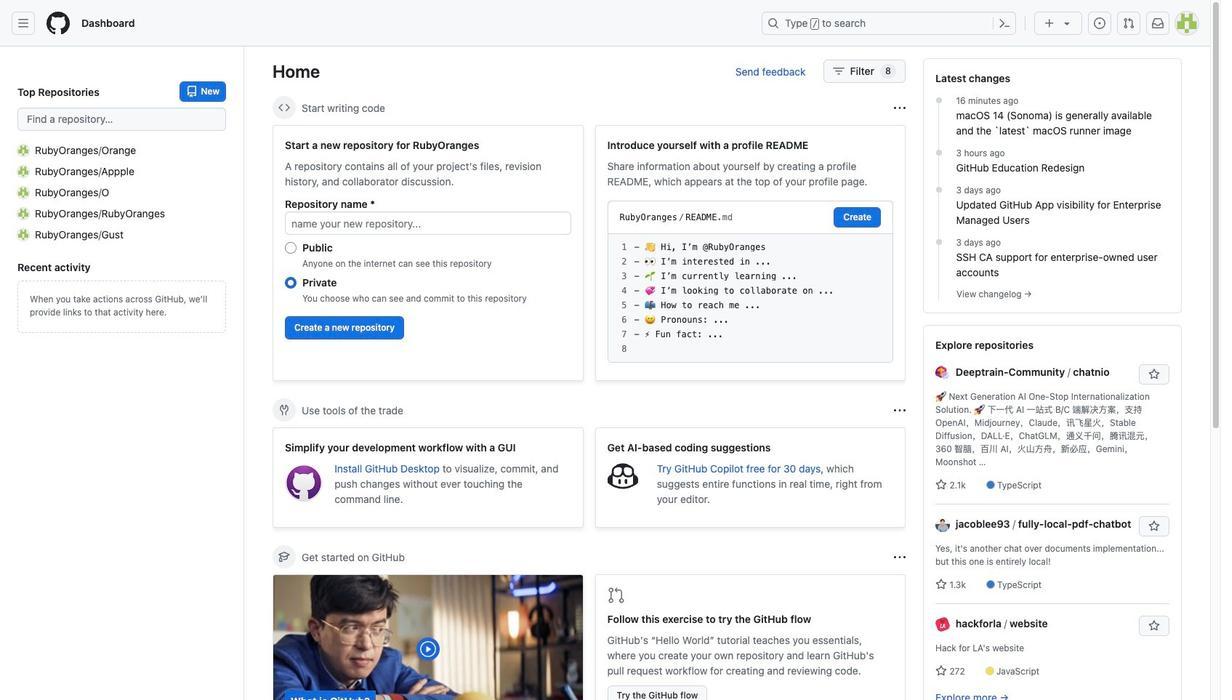 Task type: locate. For each thing, give the bounding box(es) containing it.
star image up @jacoblee93 profile icon
[[936, 479, 947, 491]]

0 vertical spatial dot fill image
[[933, 147, 945, 159]]

0 vertical spatial star this repository image
[[1149, 369, 1161, 380]]

1 star this repository image from the top
[[1149, 369, 1161, 380]]

1 vertical spatial star this repository image
[[1149, 620, 1161, 632]]

@deeptrain-community profile image
[[936, 366, 950, 381]]

1 star image from the top
[[936, 479, 947, 491]]

star image
[[936, 479, 947, 491], [936, 665, 947, 677]]

start a new repository element
[[273, 125, 584, 381]]

0 vertical spatial git pull request image
[[1123, 17, 1135, 29]]

filter image
[[833, 65, 845, 77]]

star image
[[936, 579, 947, 590]]

1 vertical spatial git pull request image
[[608, 587, 625, 604]]

1 vertical spatial why am i seeing this? image
[[894, 405, 906, 416]]

2 star image from the top
[[936, 665, 947, 677]]

notifications image
[[1153, 17, 1164, 29]]

2 vertical spatial why am i seeing this? image
[[894, 552, 906, 563]]

dot fill image
[[933, 147, 945, 159], [933, 184, 945, 196], [933, 236, 945, 248]]

what is github? image
[[273, 575, 583, 700]]

what is github? element
[[273, 574, 584, 700]]

0 vertical spatial star image
[[936, 479, 947, 491]]

star image for @deeptrain-community profile image
[[936, 479, 947, 491]]

2 why am i seeing this? image from the top
[[894, 405, 906, 416]]

get ai-based coding suggestions element
[[595, 428, 906, 528]]

1 horizontal spatial git pull request image
[[1123, 17, 1135, 29]]

2 star this repository image from the top
[[1149, 620, 1161, 632]]

why am i seeing this? image
[[894, 102, 906, 114], [894, 405, 906, 416], [894, 552, 906, 563]]

git pull request image
[[1123, 17, 1135, 29], [608, 587, 625, 604]]

1 vertical spatial dot fill image
[[933, 184, 945, 196]]

3 why am i seeing this? image from the top
[[894, 552, 906, 563]]

None submit
[[834, 207, 881, 228]]

1 vertical spatial star image
[[936, 665, 947, 677]]

command palette image
[[999, 17, 1011, 29]]

star image down @hackforla profile image
[[936, 665, 947, 677]]

2 vertical spatial dot fill image
[[933, 236, 945, 248]]

None radio
[[285, 242, 297, 254], [285, 277, 297, 289], [285, 242, 297, 254], [285, 277, 297, 289]]

explore element
[[923, 58, 1182, 700]]

none submit inside introduce yourself with a profile readme element
[[834, 207, 881, 228]]

star this repository image
[[1149, 369, 1161, 380], [1149, 620, 1161, 632]]

Find a repository… text field
[[17, 108, 226, 131]]

0 horizontal spatial git pull request image
[[608, 587, 625, 604]]

1 why am i seeing this? image from the top
[[894, 102, 906, 114]]

try the github flow element
[[595, 574, 906, 700]]

0 vertical spatial why am i seeing this? image
[[894, 102, 906, 114]]

Top Repositories search field
[[17, 108, 226, 131]]



Task type: describe. For each thing, give the bounding box(es) containing it.
simplify your development workflow with a gui element
[[273, 428, 584, 528]]

gust image
[[17, 229, 29, 240]]

star this repository image for @deeptrain-community profile image
[[1149, 369, 1161, 380]]

@jacoblee93 profile image
[[936, 518, 950, 532]]

github desktop image
[[285, 464, 323, 502]]

why am i seeing this? image for introduce yourself with a profile readme element
[[894, 102, 906, 114]]

mortar board image
[[278, 551, 290, 563]]

star this repository image for @hackforla profile image
[[1149, 620, 1161, 632]]

@hackforla profile image
[[936, 618, 950, 632]]

name your new repository... text field
[[285, 212, 571, 235]]

appple image
[[17, 165, 29, 177]]

rubyoranges image
[[17, 208, 29, 219]]

why am i seeing this? image for try the github flow element
[[894, 552, 906, 563]]

star this repository image
[[1149, 521, 1161, 532]]

3 dot fill image from the top
[[933, 236, 945, 248]]

orange image
[[17, 144, 29, 156]]

1 dot fill image from the top
[[933, 147, 945, 159]]

star image for @hackforla profile image
[[936, 665, 947, 677]]

play image
[[419, 641, 437, 658]]

plus image
[[1044, 17, 1056, 29]]

dot fill image
[[933, 95, 945, 106]]

why am i seeing this? image for get ai-based coding suggestions element
[[894, 405, 906, 416]]

explore repositories navigation
[[923, 325, 1182, 700]]

introduce yourself with a profile readme element
[[595, 125, 906, 381]]

2 dot fill image from the top
[[933, 184, 945, 196]]

homepage image
[[47, 12, 70, 35]]

triangle down image
[[1062, 17, 1073, 29]]

code image
[[278, 102, 290, 113]]

issue opened image
[[1094, 17, 1106, 29]]

git pull request image inside try the github flow element
[[608, 587, 625, 604]]

tools image
[[278, 404, 290, 416]]

o image
[[17, 187, 29, 198]]



Task type: vqa. For each thing, say whether or not it's contained in the screenshot.
@Deeptrain-Community profile icon
yes



